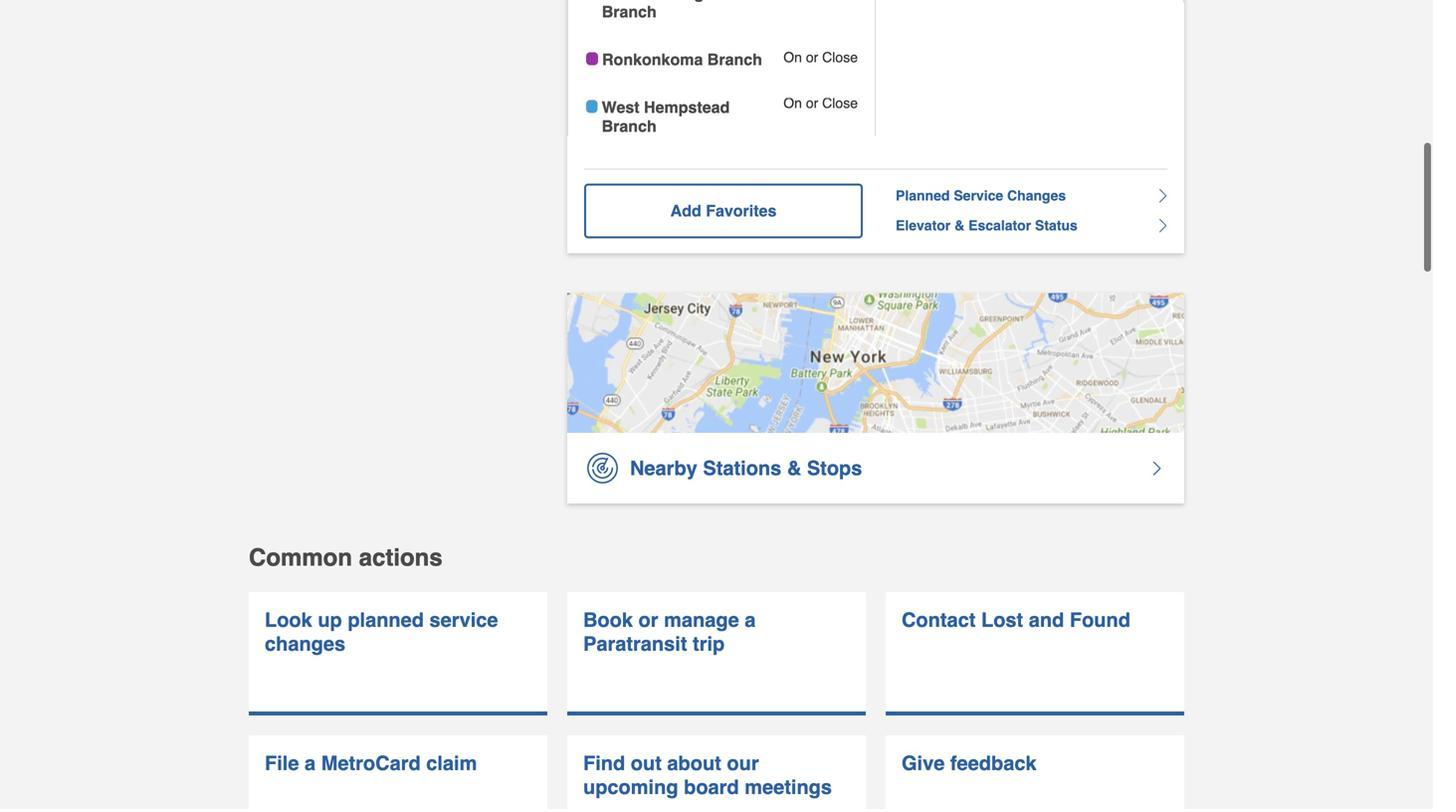 Task type: vqa. For each thing, say whether or not it's contained in the screenshot.
the right 'a'
yes



Task type: describe. For each thing, give the bounding box(es) containing it.
file a metrocard claim link
[[249, 736, 547, 809]]

nearby stations & stops link
[[567, 293, 1184, 504]]

on or close link for ronkonkoma branch
[[783, 49, 858, 65]]

claim
[[426, 752, 477, 775]]

common
[[249, 544, 352, 571]]

service
[[429, 609, 498, 632]]

file a metrocard claim
[[265, 752, 477, 775]]

tab panel containing port washington branch
[[567, 0, 1184, 146]]

west
[[602, 98, 639, 116]]

on for ronkonkoma branch
[[783, 49, 802, 65]]

find out about our upcoming board meetings
[[583, 752, 832, 799]]

1 vertical spatial a
[[305, 752, 316, 775]]

washington
[[638, 0, 729, 2]]

add
[[670, 201, 701, 220]]

give
[[902, 752, 945, 775]]

and
[[1029, 609, 1064, 632]]

or for ronkonkoma branch
[[806, 49, 818, 65]]

on or close link for west hempstead branch
[[783, 95, 858, 111]]

1 vertical spatial &
[[787, 457, 801, 480]]

meetings
[[745, 776, 832, 799]]

escalator
[[968, 217, 1031, 233]]

common actions
[[249, 544, 443, 571]]

trip
[[693, 633, 725, 655]]

rail line ronkonkoma branch list item
[[586, 49, 858, 69]]

service
[[954, 187, 1003, 203]]

changes
[[265, 633, 345, 655]]

on or close for west hempstead branch
[[783, 95, 858, 111]]

paratransit
[[583, 633, 687, 655]]

branch for washington
[[602, 2, 657, 21]]

give feedback
[[902, 752, 1037, 775]]

ronkonkoma
[[602, 50, 703, 68]]

look
[[265, 609, 312, 632]]

branch for hempstead
[[602, 117, 657, 135]]

out
[[631, 752, 662, 775]]

file
[[265, 752, 299, 775]]

planned service changes link
[[896, 183, 1167, 213]]

ronkonkoma branch
[[602, 50, 762, 68]]

lost
[[981, 609, 1023, 632]]

about
[[667, 752, 721, 775]]

look up planned service changes
[[265, 609, 498, 655]]

port
[[602, 0, 634, 2]]

hempstead
[[644, 98, 730, 116]]

west hempstead branch
[[602, 98, 730, 135]]

actions
[[359, 544, 443, 571]]

upcoming
[[583, 776, 678, 799]]



Task type: locate. For each thing, give the bounding box(es) containing it.
or inside 'rail line ronkonkoma branch' 'list item'
[[806, 49, 818, 65]]

elevator & escalator status link
[[896, 213, 1167, 237]]

&
[[954, 217, 965, 233], [787, 457, 801, 480]]

on or close link
[[783, 49, 858, 65], [783, 95, 858, 111]]

our
[[727, 752, 759, 775]]

2 on from the top
[[783, 95, 802, 111]]

close inside 'rail line ronkonkoma branch' 'list item'
[[822, 49, 858, 65]]

1 vertical spatial branch
[[707, 50, 762, 68]]

0 horizontal spatial &
[[787, 457, 801, 480]]

list inside tab panel
[[586, 0, 858, 136]]

1 horizontal spatial &
[[954, 217, 965, 233]]

found
[[1070, 609, 1130, 632]]

0 vertical spatial close
[[822, 49, 858, 65]]

book or manage a paratransit trip
[[583, 609, 756, 655]]

2 close from the top
[[822, 95, 858, 111]]

a right manage on the bottom of the page
[[745, 609, 756, 632]]

branch down west
[[602, 117, 657, 135]]

on inside 'list item'
[[783, 49, 802, 65]]

list containing port washington branch
[[586, 0, 858, 136]]

on or close
[[783, 49, 858, 65], [783, 95, 858, 111]]

up
[[318, 609, 342, 632]]

branch
[[602, 2, 657, 21], [707, 50, 762, 68], [602, 117, 657, 135]]

on or close link inside 'rail line ronkonkoma branch' 'list item'
[[783, 49, 858, 65]]

on or close link inside rail line west hempstead branch list item
[[783, 95, 858, 111]]

status
[[1035, 217, 1078, 233]]

1 horizontal spatial a
[[745, 609, 756, 632]]

changes
[[1007, 187, 1066, 203]]

nearby map image
[[567, 293, 1184, 433]]

board
[[684, 776, 739, 799]]

look up planned service changes link
[[249, 592, 547, 712]]

1 vertical spatial on or close link
[[783, 95, 858, 111]]

nearby
[[630, 457, 697, 480]]

2 on or close from the top
[[783, 95, 858, 111]]

manage
[[664, 609, 739, 632]]

rail line west hempstead branch list item
[[586, 95, 858, 136]]

& left stops
[[787, 457, 801, 480]]

book
[[583, 609, 633, 632]]

close for west hempstead branch
[[822, 95, 858, 111]]

port washington branch
[[602, 0, 729, 21]]

list
[[586, 0, 858, 136]]

add favorites
[[670, 201, 777, 220]]

favorites
[[706, 201, 777, 220]]

0 vertical spatial on or close link
[[783, 49, 858, 65]]

planned
[[896, 187, 950, 203]]

find
[[583, 752, 625, 775]]

radar image
[[587, 453, 618, 484]]

0 vertical spatial branch
[[602, 2, 657, 21]]

tab panel
[[567, 0, 1184, 146]]

1 on or close link from the top
[[783, 49, 858, 65]]

branch up rail line west hempstead branch list item
[[707, 50, 762, 68]]

on down 'rail line ronkonkoma branch' 'list item'
[[783, 95, 802, 111]]

0 vertical spatial or
[[806, 49, 818, 65]]

planned
[[348, 609, 424, 632]]

1 on or close from the top
[[783, 49, 858, 65]]

contact
[[902, 609, 976, 632]]

chevron right image
[[1150, 461, 1164, 475]]

1 vertical spatial on
[[783, 95, 802, 111]]

2 on or close link from the top
[[783, 95, 858, 111]]

stations
[[703, 457, 781, 480]]

or inside book or manage a paratransit trip
[[638, 609, 658, 632]]

branch down port
[[602, 2, 657, 21]]

1 on from the top
[[783, 49, 802, 65]]

feedback
[[950, 752, 1037, 775]]

branch inside port washington branch
[[602, 2, 657, 21]]

2 vertical spatial branch
[[602, 117, 657, 135]]

on or close inside rail line west hempstead branch list item
[[783, 95, 858, 111]]

close inside rail line west hempstead branch list item
[[822, 95, 858, 111]]

on or close for ronkonkoma branch
[[783, 49, 858, 65]]

0 horizontal spatial a
[[305, 752, 316, 775]]

contact lost and found link
[[886, 592, 1184, 712]]

1 close from the top
[[822, 49, 858, 65]]

add favorites button
[[584, 183, 863, 238]]

close
[[822, 49, 858, 65], [822, 95, 858, 111]]

or
[[806, 49, 818, 65], [806, 95, 818, 111], [638, 609, 658, 632]]

& down service
[[954, 217, 965, 233]]

a
[[745, 609, 756, 632], [305, 752, 316, 775]]

contact lost and found
[[902, 609, 1130, 632]]

0 vertical spatial on or close
[[783, 49, 858, 65]]

branch inside west hempstead branch
[[602, 117, 657, 135]]

elevator & escalator status
[[896, 217, 1078, 233]]

book or manage a paratransit trip link
[[567, 592, 866, 712]]

planned service changes
[[896, 187, 1066, 203]]

0 vertical spatial on
[[783, 49, 802, 65]]

find out about our upcoming board meetings link
[[567, 736, 866, 809]]

close for ronkonkoma branch
[[822, 49, 858, 65]]

a right file
[[305, 752, 316, 775]]

a inside book or manage a paratransit trip
[[745, 609, 756, 632]]

1 vertical spatial on or close
[[783, 95, 858, 111]]

on for west hempstead branch
[[783, 95, 802, 111]]

or for west hempstead branch
[[806, 95, 818, 111]]

stops
[[807, 457, 862, 480]]

2 vertical spatial or
[[638, 609, 658, 632]]

0 vertical spatial a
[[745, 609, 756, 632]]

1 vertical spatial or
[[806, 95, 818, 111]]

1 vertical spatial close
[[822, 95, 858, 111]]

or inside rail line west hempstead branch list item
[[806, 95, 818, 111]]

on inside rail line west hempstead branch list item
[[783, 95, 802, 111]]

give feedback link
[[886, 736, 1184, 809]]

metrocard
[[321, 752, 421, 775]]

branch inside 'list item'
[[707, 50, 762, 68]]

on
[[783, 49, 802, 65], [783, 95, 802, 111]]

0 vertical spatial &
[[954, 217, 965, 233]]

on or close inside 'rail line ronkonkoma branch' 'list item'
[[783, 49, 858, 65]]

on up rail line west hempstead branch list item
[[783, 49, 802, 65]]

elevator
[[896, 217, 951, 233]]

nearby stations & stops
[[630, 457, 862, 480]]



